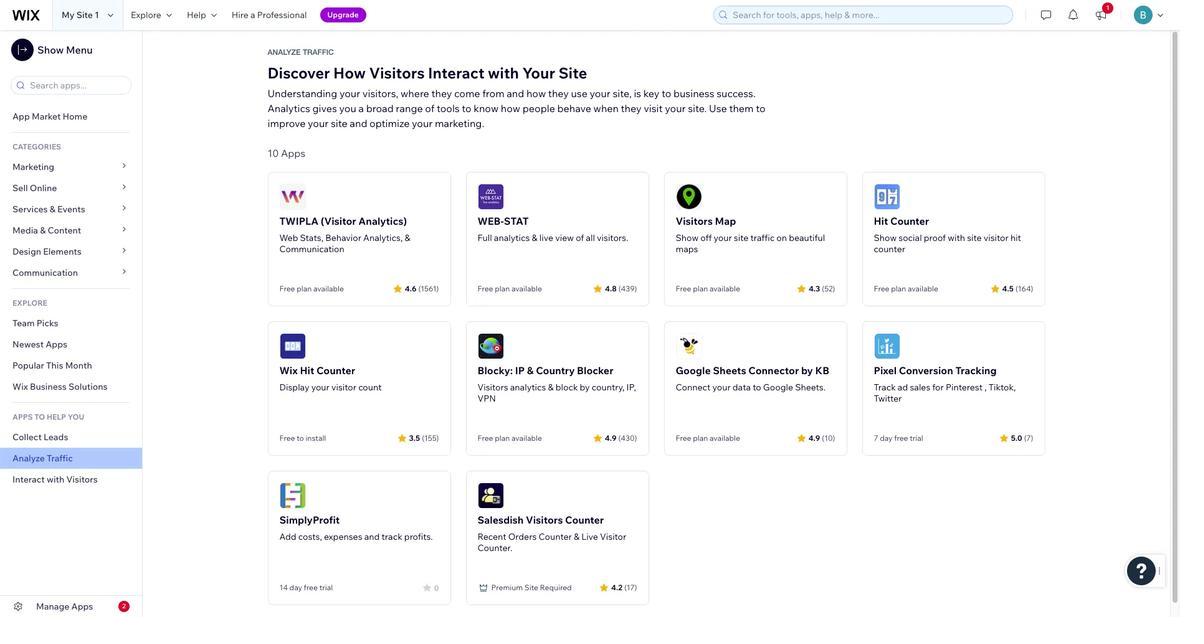 Task type: vqa. For each thing, say whether or not it's contained in the screenshot.
left 'of'
yes



Task type: describe. For each thing, give the bounding box(es) containing it.
apps for 10 apps
[[281, 147, 306, 160]]

manage
[[36, 601, 69, 613]]

available for analytics
[[512, 284, 542, 294]]

when
[[594, 102, 619, 115]]

0 horizontal spatial 1
[[95, 9, 99, 21]]

wix business solutions link
[[0, 376, 142, 398]]

counter inside 'wix hit counter display your visitor count'
[[317, 365, 355, 377]]

by inside google sheets connector by kb connect your data to google sheets.
[[801, 365, 813, 377]]

show for visitors map
[[676, 232, 699, 244]]

free to install
[[280, 434, 326, 443]]

upgrade button
[[320, 7, 366, 22]]

5.0
[[1011, 433, 1022, 443]]

your down the range
[[412, 117, 433, 130]]

beautiful
[[789, 232, 825, 244]]

trial for add
[[319, 583, 333, 593]]

4.2
[[611, 583, 623, 592]]

4.5
[[1003, 284, 1014, 293]]

day for add
[[290, 583, 302, 593]]

day for conversion
[[880, 434, 893, 443]]

visitors inside sidebar element
[[66, 474, 98, 485]]

sell
[[12, 183, 28, 194]]

14 day free trial
[[280, 583, 333, 593]]

country
[[536, 365, 575, 377]]

trial for conversion
[[910, 434, 923, 443]]

my site 1
[[62, 9, 99, 21]]

key
[[644, 87, 660, 100]]

0 vertical spatial traffic
[[303, 48, 334, 57]]

map
[[715, 215, 736, 227]]

wix hit counter logo image
[[280, 333, 306, 360]]

1 horizontal spatial how
[[527, 87, 546, 100]]

site inside visitors map show off your site traffic on beautiful maps
[[734, 232, 749, 244]]

you
[[68, 413, 84, 422]]

plan for blocky:
[[495, 434, 510, 443]]

upgrade
[[328, 10, 359, 19]]

count
[[358, 382, 382, 393]]

free for hit
[[874, 284, 890, 294]]

pixel conversion tracking track ad sales for pinterest , tiktok, twitter
[[874, 365, 1016, 404]]

free for web-
[[478, 284, 493, 294]]

discover how visitors interact with your site
[[268, 64, 587, 82]]

from
[[482, 87, 505, 100]]

apps for newest apps
[[46, 339, 67, 350]]

range
[[396, 102, 423, 115]]

,
[[985, 382, 987, 393]]

team picks
[[12, 318, 58, 329]]

sheets.
[[795, 382, 826, 393]]

your inside 'wix hit counter display your visitor count'
[[311, 382, 330, 393]]

sell online
[[12, 183, 57, 194]]

free plan available for hit
[[874, 284, 938, 294]]

hit counter logo image
[[874, 184, 900, 210]]

to left install
[[297, 434, 304, 443]]

to right them
[[756, 102, 766, 115]]

twipla (visitor analytics) web stats, behavior analytics, & communication
[[280, 215, 410, 255]]

(430)
[[618, 433, 637, 443]]

to
[[34, 413, 45, 422]]

4.3 (52)
[[809, 284, 835, 293]]

4.8
[[605, 284, 617, 293]]

(17)
[[624, 583, 637, 592]]

4.9 for blocker
[[605, 433, 617, 443]]

use
[[709, 102, 727, 115]]

salesdish visitors counter recent orders counter & live visitor counter.
[[478, 514, 627, 554]]

1 horizontal spatial google
[[763, 382, 793, 393]]

broad
[[366, 102, 394, 115]]

free plan available for web-
[[478, 284, 542, 294]]

for
[[933, 382, 944, 393]]

1 vertical spatial and
[[350, 117, 367, 130]]

hire
[[232, 9, 249, 21]]

analytics,
[[363, 232, 403, 244]]

(visitor
[[321, 215, 356, 227]]

analyze traffic inside "link"
[[12, 453, 73, 464]]

success.
[[717, 87, 756, 100]]

marketing
[[12, 161, 54, 173]]

your inside google sheets connector by kb connect your data to google sheets.
[[713, 382, 731, 393]]

team
[[12, 318, 35, 329]]

analytics inside blocky: ip & country blocker visitors analytics & block by country, ip, vpn
[[510, 382, 546, 393]]

to inside google sheets connector by kb connect your data to google sheets.
[[753, 382, 761, 393]]

a inside hire a professional link
[[251, 9, 255, 21]]

communication link
[[0, 262, 142, 284]]

wix hit counter display your visitor count
[[280, 365, 382, 393]]

design
[[12, 246, 41, 257]]

0 horizontal spatial they
[[432, 87, 452, 100]]

(7)
[[1024, 433, 1034, 443]]

free plan available for blocky:
[[478, 434, 542, 443]]

plan for web-
[[495, 284, 510, 294]]

your inside visitors map show off your site traffic on beautiful maps
[[714, 232, 732, 244]]

0 vertical spatial analyze
[[268, 48, 301, 57]]

web-stat logo image
[[478, 184, 504, 210]]

interact inside "interact with visitors" link
[[12, 474, 45, 485]]

show for hit counter
[[874, 232, 897, 244]]

tracking
[[956, 365, 997, 377]]

media
[[12, 225, 38, 236]]

with inside "interact with visitors" link
[[47, 474, 64, 485]]

counter.
[[478, 543, 513, 554]]

visitors up visitors, in the top left of the page
[[369, 64, 425, 82]]

gives
[[313, 102, 337, 115]]

to down come
[[462, 102, 472, 115]]

visitor inside 'wix hit counter display your visitor count'
[[332, 382, 356, 393]]

vpn
[[478, 393, 496, 404]]

web
[[280, 232, 298, 244]]

free for wix
[[280, 434, 295, 443]]

google sheets connector by kb logo image
[[676, 333, 702, 360]]

Search for tools, apps, help & more... field
[[729, 6, 1009, 24]]

free for conversion
[[894, 434, 908, 443]]

optimize
[[370, 117, 410, 130]]

counter
[[874, 244, 906, 255]]

free plan available for google
[[676, 434, 740, 443]]

menu
[[66, 44, 93, 56]]

professional
[[257, 9, 307, 21]]

of inside understanding your visitors, where they come from and how they use your site, is key to business success. analytics gives you a broad range of tools to know how people behave when they visit your site. use them to improve your site and optimize your marketing.
[[425, 102, 435, 115]]

0 vertical spatial and
[[507, 87, 524, 100]]

connector
[[749, 365, 799, 377]]

visitors map logo image
[[676, 184, 702, 210]]

hit inside 'wix hit counter display your visitor count'
[[300, 365, 314, 377]]

and inside simplyprofit add costs, expenses and track profits.
[[364, 532, 380, 543]]

newest
[[12, 339, 44, 350]]

understanding your visitors, where they come from and how they use your site, is key to business success. analytics gives you a broad range of tools to know how people behave when they visit your site. use them to improve your site and optimize your marketing.
[[268, 87, 766, 130]]

design elements
[[12, 246, 82, 257]]

plan for twipla
[[297, 284, 312, 294]]

4.9 for kb
[[809, 433, 820, 443]]

design elements link
[[0, 241, 142, 262]]

wix business solutions
[[12, 381, 108, 393]]

apps to help you
[[12, 413, 84, 422]]

your down gives
[[308, 117, 329, 130]]

4.6 (1561)
[[405, 284, 439, 293]]

your up when
[[590, 87, 611, 100]]

available for country
[[512, 434, 542, 443]]

site inside hit counter show social proof with site visitor hit counter
[[967, 232, 982, 244]]

on
[[777, 232, 787, 244]]

a inside understanding your visitors, where they come from and how they use your site, is key to business success. analytics gives you a broad range of tools to know how people behave when they visit your site. use them to improve your site and optimize your marketing.
[[359, 102, 364, 115]]

available for by
[[710, 434, 740, 443]]

communication inside sidebar element
[[12, 267, 80, 279]]

simplyprofit
[[280, 514, 340, 527]]

2 horizontal spatial they
[[621, 102, 642, 115]]

pinterest
[[946, 382, 983, 393]]

apps for manage apps
[[71, 601, 93, 613]]

conversion
[[899, 365, 953, 377]]

analytics
[[268, 102, 310, 115]]

10
[[268, 147, 279, 160]]

interact with visitors link
[[0, 469, 142, 490]]

0 vertical spatial google
[[676, 365, 711, 377]]

picks
[[37, 318, 58, 329]]

required
[[540, 583, 572, 593]]

show menu button
[[11, 39, 93, 61]]

traffic
[[751, 232, 775, 244]]

tiktok,
[[989, 382, 1016, 393]]

marketing.
[[435, 117, 484, 130]]



Task type: locate. For each thing, give the bounding box(es) containing it.
they left use
[[548, 87, 569, 100]]

your right display
[[311, 382, 330, 393]]

0 vertical spatial with
[[488, 64, 519, 82]]

1 horizontal spatial show
[[676, 232, 699, 244]]

twipla
[[280, 215, 319, 227]]

visitor
[[600, 532, 627, 543]]

show inside 'button'
[[37, 44, 64, 56]]

1 vertical spatial trial
[[319, 583, 333, 593]]

site left traffic
[[734, 232, 749, 244]]

visitors up off
[[676, 215, 713, 227]]

analyze down collect
[[12, 453, 45, 464]]

0 vertical spatial how
[[527, 87, 546, 100]]

free plan available down connect at the right of the page
[[676, 434, 740, 443]]

0 vertical spatial free
[[894, 434, 908, 443]]

show menu
[[37, 44, 93, 56]]

interact up come
[[428, 64, 485, 82]]

free right 14
[[304, 583, 318, 593]]

free plan available down vpn at the bottom of page
[[478, 434, 542, 443]]

live
[[540, 232, 553, 244]]

1 horizontal spatial trial
[[910, 434, 923, 443]]

1 horizontal spatial apps
[[71, 601, 93, 613]]

live
[[582, 532, 598, 543]]

1 vertical spatial communication
[[12, 267, 80, 279]]

free plan available down full
[[478, 284, 542, 294]]

hit counter show social proof with site visitor hit counter
[[874, 215, 1021, 255]]

4.3
[[809, 284, 820, 293]]

0 horizontal spatial apps
[[46, 339, 67, 350]]

visitors down analyze traffic "link"
[[66, 474, 98, 485]]

1 vertical spatial how
[[501, 102, 520, 115]]

hit
[[874, 215, 888, 227], [300, 365, 314, 377]]

0 vertical spatial apps
[[281, 147, 306, 160]]

a right hire
[[251, 9, 255, 21]]

blocky: ip & country blocker logo image
[[478, 333, 504, 360]]

help
[[47, 413, 66, 422]]

site for required
[[525, 583, 538, 593]]

collect leads link
[[0, 427, 142, 448]]

1 horizontal spatial 1
[[1106, 4, 1110, 12]]

app market home link
[[0, 106, 142, 127]]

sell online link
[[0, 178, 142, 199]]

1 horizontal spatial of
[[576, 232, 584, 244]]

0 vertical spatial hit
[[874, 215, 888, 227]]

twipla (visitor analytics) logo image
[[280, 184, 306, 210]]

traffic inside analyze traffic "link"
[[47, 453, 73, 464]]

analytics down ip
[[510, 382, 546, 393]]

simplyprofit add costs, expenses and track profits.
[[280, 514, 433, 543]]

0 horizontal spatial analyze
[[12, 453, 45, 464]]

0 vertical spatial wix
[[280, 365, 298, 377]]

& inside "twipla (visitor analytics) web stats, behavior analytics, & communication"
[[405, 232, 410, 244]]

with up the 'from'
[[488, 64, 519, 82]]

plan down stats,
[[297, 284, 312, 294]]

show left off
[[676, 232, 699, 244]]

profits.
[[404, 532, 433, 543]]

a right you
[[359, 102, 364, 115]]

popular this month link
[[0, 355, 142, 376]]

free down vpn at the bottom of page
[[478, 434, 493, 443]]

to right the key
[[662, 87, 671, 100]]

track
[[874, 382, 896, 393]]

visitors,
[[363, 87, 398, 100]]

1 horizontal spatial site
[[734, 232, 749, 244]]

(1561)
[[418, 284, 439, 293]]

4.9 left "(10)"
[[809, 433, 820, 443]]

1 vertical spatial traffic
[[47, 453, 73, 464]]

free plan available down the maps
[[676, 284, 740, 294]]

interact down collect
[[12, 474, 45, 485]]

(439)
[[619, 284, 637, 293]]

content
[[48, 225, 81, 236]]

1 horizontal spatial communication
[[280, 244, 344, 255]]

1 4.9 from the left
[[605, 433, 617, 443]]

0 horizontal spatial a
[[251, 9, 255, 21]]

1 vertical spatial day
[[290, 583, 302, 593]]

1 horizontal spatial traffic
[[303, 48, 334, 57]]

salesdish visitors counter logo image
[[478, 483, 504, 509]]

0 vertical spatial site
[[76, 9, 93, 21]]

plan for google
[[693, 434, 708, 443]]

how
[[333, 64, 366, 82]]

and left track
[[364, 532, 380, 543]]

visitor inside hit counter show social proof with site visitor hit counter
[[984, 232, 1009, 244]]

blocky:
[[478, 365, 513, 377]]

trial right 14
[[319, 583, 333, 593]]

google down connector
[[763, 382, 793, 393]]

free plan available down stats,
[[280, 284, 344, 294]]

2 vertical spatial site
[[525, 583, 538, 593]]

install
[[306, 434, 326, 443]]

1 vertical spatial of
[[576, 232, 584, 244]]

1 horizontal spatial interact
[[428, 64, 485, 82]]

analyze up discover
[[268, 48, 301, 57]]

your
[[522, 64, 555, 82]]

0 horizontal spatial analyze traffic
[[12, 453, 73, 464]]

0 vertical spatial analyze traffic
[[268, 48, 334, 57]]

0 horizontal spatial of
[[425, 102, 435, 115]]

trial right 7
[[910, 434, 923, 443]]

1 vertical spatial analyze traffic
[[12, 453, 73, 464]]

0 horizontal spatial interact
[[12, 474, 45, 485]]

media & content
[[12, 225, 81, 236]]

services
[[12, 204, 48, 215]]

1 vertical spatial analytics
[[510, 382, 546, 393]]

4.9 left (430)
[[605, 433, 617, 443]]

your down the sheets
[[713, 382, 731, 393]]

0 horizontal spatial traffic
[[47, 453, 73, 464]]

wix
[[280, 365, 298, 377], [12, 381, 28, 393]]

4.9 (10)
[[809, 433, 835, 443]]

visitors inside salesdish visitors counter recent orders counter & live visitor counter.
[[526, 514, 563, 527]]

and down you
[[350, 117, 367, 130]]

wix inside 'wix hit counter display your visitor count'
[[280, 365, 298, 377]]

1 horizontal spatial 4.9
[[809, 433, 820, 443]]

free down the maps
[[676, 284, 691, 294]]

available down data
[[710, 434, 740, 443]]

1 inside button
[[1106, 4, 1110, 12]]

0
[[434, 584, 439, 593]]

day right 14
[[290, 583, 302, 593]]

to right data
[[753, 382, 761, 393]]

0 vertical spatial by
[[801, 365, 813, 377]]

home
[[63, 111, 87, 122]]

pixel conversion tracking logo image
[[874, 333, 900, 360]]

app market home
[[12, 111, 87, 122]]

and
[[507, 87, 524, 100], [350, 117, 367, 130], [364, 532, 380, 543]]

available for social
[[908, 284, 938, 294]]

hit inside hit counter show social proof with site visitor hit counter
[[874, 215, 888, 227]]

0 horizontal spatial trial
[[319, 583, 333, 593]]

recent
[[478, 532, 506, 543]]

how up the people
[[527, 87, 546, 100]]

1 vertical spatial google
[[763, 382, 793, 393]]

0 vertical spatial a
[[251, 9, 255, 21]]

1 vertical spatial by
[[580, 382, 590, 393]]

wix for hit
[[280, 365, 298, 377]]

7
[[874, 434, 878, 443]]

your right off
[[714, 232, 732, 244]]

free plan available down counter
[[874, 284, 938, 294]]

visitor left hit
[[984, 232, 1009, 244]]

1 horizontal spatial hit
[[874, 215, 888, 227]]

1 horizontal spatial free
[[894, 434, 908, 443]]

0 vertical spatial interact
[[428, 64, 485, 82]]

2 horizontal spatial show
[[874, 232, 897, 244]]

show inside visitors map show off your site traffic on beautiful maps
[[676, 232, 699, 244]]

free plan available for visitors
[[676, 284, 740, 294]]

hit down hit counter logo
[[874, 215, 888, 227]]

by left kb
[[801, 365, 813, 377]]

1 vertical spatial visitor
[[332, 382, 356, 393]]

1 horizontal spatial site
[[525, 583, 538, 593]]

twitter
[[874, 393, 902, 404]]

show left social
[[874, 232, 897, 244]]

0 vertical spatial day
[[880, 434, 893, 443]]

elements
[[43, 246, 82, 257]]

all
[[586, 232, 595, 244]]

1 vertical spatial hit
[[300, 365, 314, 377]]

ip,
[[627, 382, 636, 393]]

analyze traffic down "collect leads"
[[12, 453, 73, 464]]

site inside understanding your visitors, where they come from and how they use your site, is key to business success. analytics gives you a broad range of tools to know how people behave when they visit your site. use them to improve your site and optimize your marketing.
[[331, 117, 348, 130]]

0 vertical spatial of
[[425, 102, 435, 115]]

2 4.9 from the left
[[809, 433, 820, 443]]

events
[[57, 204, 85, 215]]

traffic
[[303, 48, 334, 57], [47, 453, 73, 464]]

sidebar element
[[0, 30, 143, 618]]

proof
[[924, 232, 946, 244]]

traffic down leads
[[47, 453, 73, 464]]

plan up blocky: ip & country blocker logo
[[495, 284, 510, 294]]

0 horizontal spatial site
[[76, 9, 93, 21]]

available down live
[[512, 284, 542, 294]]

this
[[46, 360, 63, 371]]

of left tools
[[425, 102, 435, 115]]

stat
[[504, 215, 529, 227]]

with
[[488, 64, 519, 82], [948, 232, 965, 244], [47, 474, 64, 485]]

with down analyze traffic "link"
[[47, 474, 64, 485]]

(155)
[[422, 433, 439, 443]]

media & content link
[[0, 220, 142, 241]]

marketing link
[[0, 156, 142, 178]]

2 horizontal spatial apps
[[281, 147, 306, 160]]

2 vertical spatial apps
[[71, 601, 93, 613]]

visitor left "count"
[[332, 382, 356, 393]]

day right 7
[[880, 434, 893, 443]]

14
[[280, 583, 288, 593]]

1 horizontal spatial analyze
[[268, 48, 301, 57]]

off
[[701, 232, 712, 244]]

traffic up discover
[[303, 48, 334, 57]]

plan for hit
[[891, 284, 906, 294]]

Search apps... field
[[26, 77, 127, 94]]

how down the 'from'
[[501, 102, 520, 115]]

visitors inside blocky: ip & country blocker visitors analytics & block by country, ip, vpn
[[478, 382, 508, 393]]

by inside blocky: ip & country blocker visitors analytics & block by country, ip, vpn
[[580, 382, 590, 393]]

analyze traffic up discover
[[268, 48, 334, 57]]

site up use
[[559, 64, 587, 82]]

0 horizontal spatial show
[[37, 44, 64, 56]]

0 horizontal spatial 4.9
[[605, 433, 617, 443]]

free
[[280, 284, 295, 294], [478, 284, 493, 294], [676, 284, 691, 294], [874, 284, 890, 294], [280, 434, 295, 443], [478, 434, 493, 443], [676, 434, 691, 443]]

1 vertical spatial interact
[[12, 474, 45, 485]]

0 vertical spatial communication
[[280, 244, 344, 255]]

available down off
[[710, 284, 740, 294]]

1 button
[[1088, 0, 1115, 30]]

visitors map show off your site traffic on beautiful maps
[[676, 215, 825, 255]]

free for blocky:
[[478, 434, 493, 443]]

communication inside "twipla (visitor analytics) web stats, behavior analytics, & communication"
[[280, 244, 344, 255]]

kb
[[815, 365, 830, 377]]

2 vertical spatial and
[[364, 532, 380, 543]]

blocky: ip & country blocker visitors analytics & block by country, ip, vpn
[[478, 365, 636, 404]]

analytics down stat
[[494, 232, 530, 244]]

hit
[[1011, 232, 1021, 244]]

stats,
[[300, 232, 323, 244]]

ad
[[898, 382, 908, 393]]

site.
[[688, 102, 707, 115]]

google up connect at the right of the page
[[676, 365, 711, 377]]

they up tools
[[432, 87, 452, 100]]

analytics
[[494, 232, 530, 244], [510, 382, 546, 393]]

site for 1
[[76, 9, 93, 21]]

show inside hit counter show social proof with site visitor hit counter
[[874, 232, 897, 244]]

1 vertical spatial analyze
[[12, 453, 45, 464]]

available down behavior
[[313, 284, 344, 294]]

is
[[634, 87, 641, 100]]

apps
[[281, 147, 306, 160], [46, 339, 67, 350], [71, 601, 93, 613]]

free for google
[[676, 434, 691, 443]]

google sheets connector by kb connect your data to google sheets.
[[676, 365, 830, 393]]

wix up display
[[280, 365, 298, 377]]

wix inside sidebar element
[[12, 381, 28, 393]]

2 horizontal spatial with
[[948, 232, 965, 244]]

& inside salesdish visitors counter recent orders counter & live visitor counter.
[[574, 532, 580, 543]]

site right premium
[[525, 583, 538, 593]]

0 horizontal spatial hit
[[300, 365, 314, 377]]

2 vertical spatial with
[[47, 474, 64, 485]]

counter inside hit counter show social proof with site visitor hit counter
[[891, 215, 929, 227]]

free for twipla
[[280, 284, 295, 294]]

online
[[30, 183, 57, 194]]

1 vertical spatial apps
[[46, 339, 67, 350]]

visitors down blocky: on the left bottom of page
[[478, 382, 508, 393]]

plan down the maps
[[693, 284, 708, 294]]

wix for business
[[12, 381, 28, 393]]

free left install
[[280, 434, 295, 443]]

analytics inside web-stat full analytics & live view of all visitors.
[[494, 232, 530, 244]]

1 horizontal spatial visitor
[[984, 232, 1009, 244]]

solutions
[[69, 381, 108, 393]]

visitors inside visitors map show off your site traffic on beautiful maps
[[676, 215, 713, 227]]

&
[[50, 204, 55, 215], [40, 225, 46, 236], [405, 232, 410, 244], [532, 232, 538, 244], [527, 365, 534, 377], [548, 382, 554, 393], [574, 532, 580, 543]]

2 horizontal spatial site
[[559, 64, 587, 82]]

0 horizontal spatial communication
[[12, 267, 80, 279]]

0 horizontal spatial free
[[304, 583, 318, 593]]

services & events link
[[0, 199, 142, 220]]

site right my
[[76, 9, 93, 21]]

1 horizontal spatial with
[[488, 64, 519, 82]]

simplyprofit logo image
[[280, 483, 306, 509]]

by right block
[[580, 382, 590, 393]]

of left all
[[576, 232, 584, 244]]

1 horizontal spatial analyze traffic
[[268, 48, 334, 57]]

0 horizontal spatial google
[[676, 365, 711, 377]]

show left the menu
[[37, 44, 64, 56]]

0 vertical spatial trial
[[910, 434, 923, 443]]

0 horizontal spatial by
[[580, 382, 590, 393]]

behavior
[[325, 232, 361, 244]]

0 horizontal spatial visitor
[[332, 382, 356, 393]]

1 horizontal spatial wix
[[280, 365, 298, 377]]

your left site.
[[665, 102, 686, 115]]

hit up display
[[300, 365, 314, 377]]

my
[[62, 9, 74, 21]]

available for off
[[710, 284, 740, 294]]

0 horizontal spatial site
[[331, 117, 348, 130]]

interact
[[428, 64, 485, 82], [12, 474, 45, 485]]

1 horizontal spatial day
[[880, 434, 893, 443]]

your up you
[[340, 87, 360, 100]]

10 apps
[[268, 147, 306, 160]]

business
[[674, 87, 715, 100]]

free down web
[[280, 284, 295, 294]]

0 horizontal spatial how
[[501, 102, 520, 115]]

& inside web-stat full analytics & live view of all visitors.
[[532, 232, 538, 244]]

plan down vpn at the bottom of page
[[495, 434, 510, 443]]

analyze inside "link"
[[12, 453, 45, 464]]

0 vertical spatial analytics
[[494, 232, 530, 244]]

they down is
[[621, 102, 642, 115]]

help button
[[179, 0, 224, 30]]

1 horizontal spatial they
[[548, 87, 569, 100]]

1 vertical spatial wix
[[12, 381, 28, 393]]

with inside hit counter show social proof with site visitor hit counter
[[948, 232, 965, 244]]

wix down popular on the bottom left of page
[[12, 381, 28, 393]]

available down blocky: ip & country blocker visitors analytics & block by country, ip, vpn
[[512, 434, 542, 443]]

plan down counter
[[891, 284, 906, 294]]

site down you
[[331, 117, 348, 130]]

plan for visitors
[[693, 284, 708, 294]]

display
[[280, 382, 309, 393]]

free for add
[[304, 583, 318, 593]]

tools
[[437, 102, 460, 115]]

free for visitors
[[676, 284, 691, 294]]

popular this month
[[12, 360, 92, 371]]

available down 'proof'
[[908, 284, 938, 294]]

apps right 10
[[281, 147, 306, 160]]

0 horizontal spatial with
[[47, 474, 64, 485]]

analytics)
[[359, 215, 407, 227]]

1 horizontal spatial by
[[801, 365, 813, 377]]

free down counter
[[874, 284, 890, 294]]

and right the 'from'
[[507, 87, 524, 100]]

team picks link
[[0, 313, 142, 334]]

0 vertical spatial visitor
[[984, 232, 1009, 244]]

communication down twipla
[[280, 244, 344, 255]]

of inside web-stat full analytics & live view of all visitors.
[[576, 232, 584, 244]]

4.5 (164)
[[1003, 284, 1034, 293]]

visitors up the orders
[[526, 514, 563, 527]]

apps up this
[[46, 339, 67, 350]]

1 vertical spatial site
[[559, 64, 587, 82]]

1 vertical spatial with
[[948, 232, 965, 244]]

available for web
[[313, 284, 344, 294]]

2 horizontal spatial site
[[967, 232, 982, 244]]

free right 7
[[894, 434, 908, 443]]

0 horizontal spatial wix
[[12, 381, 28, 393]]

0 horizontal spatial day
[[290, 583, 302, 593]]

1 horizontal spatial a
[[359, 102, 364, 115]]

free down full
[[478, 284, 493, 294]]

1 vertical spatial a
[[359, 102, 364, 115]]

free plan available for twipla
[[280, 284, 344, 294]]

apps right manage
[[71, 601, 93, 613]]

sales
[[910, 382, 931, 393]]

sheets
[[713, 365, 746, 377]]

with right 'proof'
[[948, 232, 965, 244]]

plan down connect at the right of the page
[[693, 434, 708, 443]]

communication down design elements
[[12, 267, 80, 279]]

expenses
[[324, 532, 362, 543]]

full
[[478, 232, 492, 244]]

free down connect at the right of the page
[[676, 434, 691, 443]]

site right 'proof'
[[967, 232, 982, 244]]

1 vertical spatial free
[[304, 583, 318, 593]]



